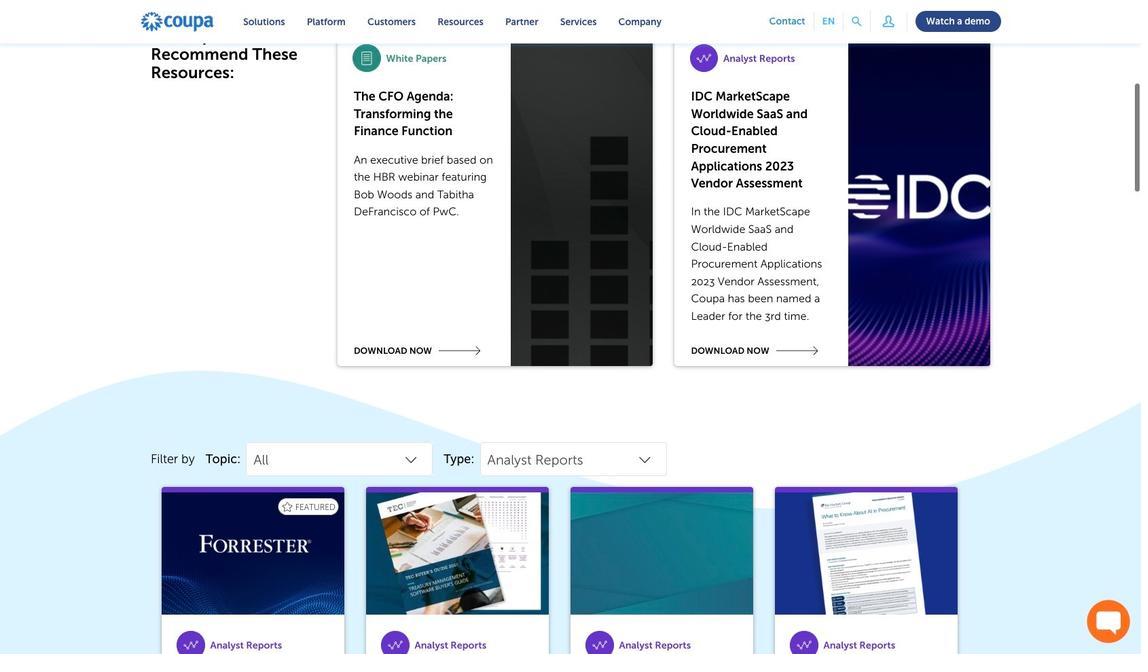 Task type: vqa. For each thing, say whether or not it's contained in the screenshot.
field
yes



Task type: describe. For each thing, give the bounding box(es) containing it.
platform_user_centric image
[[879, 11, 899, 31]]

home image
[[140, 11, 215, 33]]

the forrester wave™: supplier value management platforms, q1 2022 image
[[162, 493, 345, 615]]



Task type: locate. For each thing, give the bounding box(es) containing it.
hackett preview image
[[775, 493, 958, 615]]

mag glass image
[[852, 17, 862, 27]]

None field
[[246, 443, 433, 477], [480, 443, 667, 477], [246, 443, 433, 477], [480, 443, 667, 477]]

None text field
[[254, 447, 426, 474], [488, 447, 660, 474], [254, 447, 426, 474], [488, 447, 660, 474]]



